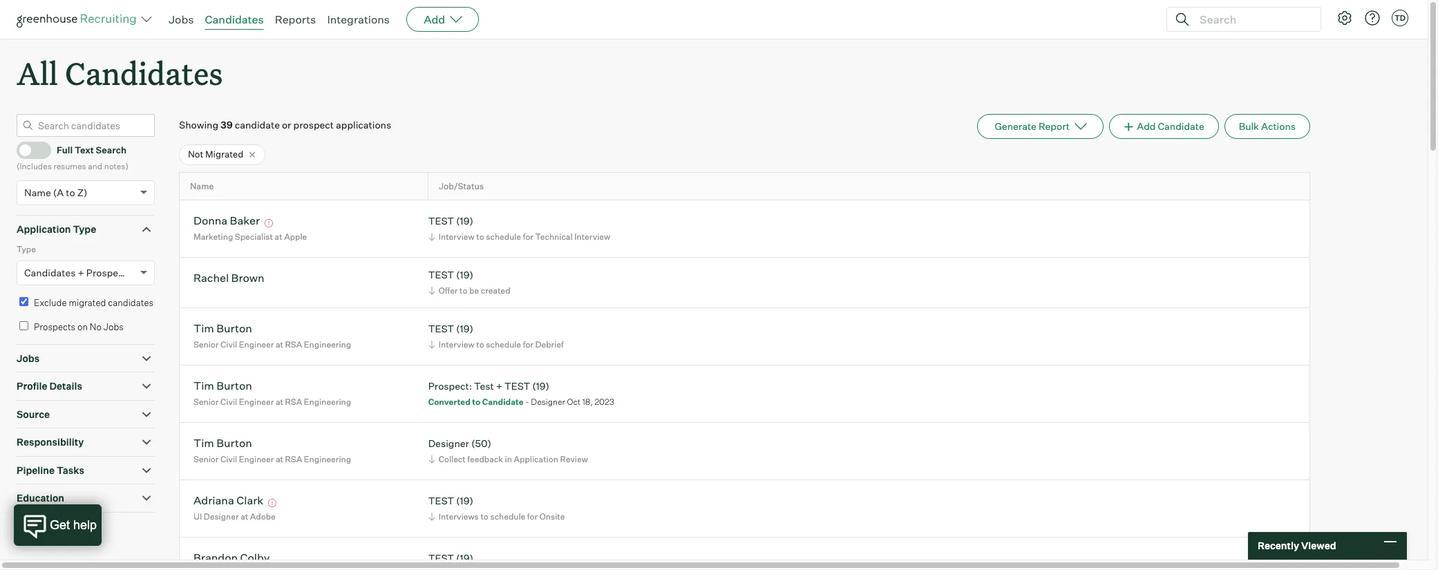 Task type: locate. For each thing, give the bounding box(es) containing it.
to right interviews
[[481, 511, 488, 522]]

generate
[[995, 120, 1036, 132]]

test up offer
[[428, 269, 454, 281]]

rsa for prospect: test + test (19)
[[285, 397, 302, 407]]

(19) inside test (19) interview to schedule for debrief
[[456, 323, 473, 335]]

candidates right jobs link
[[205, 12, 264, 26]]

candidates for candidates
[[205, 12, 264, 26]]

0 vertical spatial application
[[17, 223, 71, 235]]

prospects down 'exclude'
[[34, 321, 75, 333]]

2 vertical spatial tim burton senior civil engineer at rsa engineering
[[193, 436, 351, 464]]

to left "z)"
[[66, 186, 75, 198]]

0 vertical spatial senior
[[193, 339, 219, 350]]

0 horizontal spatial add
[[424, 12, 445, 26]]

Search candidates field
[[17, 114, 155, 137]]

1 civil from the top
[[220, 339, 237, 350]]

at for test
[[276, 339, 283, 350]]

1 tim burton senior civil engineer at rsa engineering from the top
[[193, 322, 351, 350]]

donna baker link
[[193, 214, 260, 230]]

designer
[[531, 397, 565, 407], [428, 438, 469, 449], [204, 511, 239, 522]]

adobe
[[250, 511, 276, 522]]

actions
[[1261, 120, 1296, 132]]

oct
[[567, 397, 581, 407]]

test down job/status
[[428, 215, 454, 227]]

burton
[[217, 322, 252, 335], [217, 379, 252, 393], [217, 436, 252, 450]]

0 vertical spatial civil
[[220, 339, 237, 350]]

adriana
[[193, 494, 234, 508]]

to inside test (19) offer to be created
[[460, 285, 467, 296]]

test for test (19) offer to be created
[[428, 269, 454, 281]]

ui designer at adobe
[[193, 511, 276, 522]]

2 vertical spatial tim burton link
[[193, 436, 252, 452]]

0 horizontal spatial jobs
[[17, 352, 40, 364]]

exclude
[[34, 297, 67, 308]]

schedule left the debrief
[[486, 339, 521, 350]]

jobs left candidates link
[[169, 12, 194, 26]]

application right in
[[514, 454, 558, 464]]

tim burton senior civil engineer at rsa engineering
[[193, 322, 351, 350], [193, 379, 351, 407], [193, 436, 351, 464]]

2 horizontal spatial designer
[[531, 397, 565, 407]]

test
[[428, 215, 454, 227], [428, 269, 454, 281], [428, 323, 454, 335], [504, 380, 530, 392], [428, 495, 454, 507], [428, 552, 454, 564]]

1 vertical spatial civil
[[220, 397, 237, 407]]

to up test on the left of the page
[[476, 339, 484, 350]]

add for add
[[424, 12, 445, 26]]

details
[[49, 380, 82, 392]]

2 senior from the top
[[193, 397, 219, 407]]

2 vertical spatial jobs
[[17, 352, 40, 364]]

for left technical
[[523, 231, 533, 242]]

test inside test (19) offer to be created
[[428, 269, 454, 281]]

2 horizontal spatial jobs
[[169, 12, 194, 26]]

engineer for test (19)
[[239, 339, 274, 350]]

3 tim burton link from the top
[[193, 436, 252, 452]]

1 horizontal spatial application
[[514, 454, 558, 464]]

schedule inside test (19) interviews to schedule for onsite
[[490, 511, 525, 522]]

1 burton from the top
[[217, 322, 252, 335]]

test inside test (19) interview to schedule for technical interview
[[428, 215, 454, 227]]

rachel brown link
[[193, 271, 264, 287]]

0 vertical spatial candidates
[[205, 12, 264, 26]]

1 vertical spatial senior
[[193, 397, 219, 407]]

checkmark image
[[23, 145, 33, 154]]

burton for test
[[217, 322, 252, 335]]

adriana clark link
[[193, 494, 263, 510]]

reset
[[37, 526, 63, 538]]

schedule left onsite on the left bottom of page
[[490, 511, 525, 522]]

type
[[73, 223, 96, 235], [17, 244, 36, 254]]

2 vertical spatial candidates
[[24, 267, 76, 278]]

1 vertical spatial jobs
[[104, 321, 124, 333]]

0 vertical spatial designer
[[531, 397, 565, 407]]

candidate left -
[[482, 397, 524, 407]]

at for designer
[[276, 454, 283, 464]]

candidates down jobs link
[[65, 53, 223, 93]]

candidates link
[[205, 12, 264, 26]]

for for adriana clark
[[527, 511, 538, 522]]

2 rsa from the top
[[285, 397, 302, 407]]

Prospects on No Jobs checkbox
[[19, 321, 28, 330]]

to inside prospect: test + test (19) converted to candidate - designer oct 18, 2023
[[472, 397, 480, 407]]

test inside test (19) interviews to schedule for onsite
[[428, 495, 454, 507]]

designer inside designer (50) collect feedback in application review
[[428, 438, 469, 449]]

1 vertical spatial tim burton senior civil engineer at rsa engineering
[[193, 379, 351, 407]]

test down interviews
[[428, 552, 454, 564]]

civil for designer (50)
[[220, 454, 237, 464]]

senior for designer (50)
[[193, 454, 219, 464]]

0 horizontal spatial application
[[17, 223, 71, 235]]

designer up collect
[[428, 438, 469, 449]]

2 vertical spatial rsa
[[285, 454, 302, 464]]

3 tim from the top
[[193, 436, 214, 450]]

candidates
[[205, 12, 264, 26], [65, 53, 223, 93], [24, 267, 76, 278]]

type down "z)"
[[73, 223, 96, 235]]

(19) inside test (19) offer to be created
[[456, 269, 473, 281]]

0 horizontal spatial prospects
[[34, 321, 75, 333]]

schedule inside test (19) interview to schedule for technical interview
[[486, 231, 521, 242]]

for left onsite on the left bottom of page
[[527, 511, 538, 522]]

recently viewed
[[1258, 540, 1336, 552]]

0 horizontal spatial type
[[17, 244, 36, 254]]

application down name (a to z)
[[17, 223, 71, 235]]

(19) up offer to be created 'link'
[[456, 269, 473, 281]]

candidates + prospects option
[[24, 267, 132, 278]]

migrated
[[205, 149, 243, 160]]

2 vertical spatial civil
[[220, 454, 237, 464]]

engineer
[[239, 339, 274, 350], [239, 397, 274, 407], [239, 454, 274, 464]]

name (a to z) option
[[24, 186, 87, 198]]

test up interviews
[[428, 495, 454, 507]]

1 vertical spatial tim burton link
[[193, 379, 252, 395]]

candidates inside type 'element'
[[24, 267, 76, 278]]

1 horizontal spatial type
[[73, 223, 96, 235]]

candidates up 'exclude'
[[24, 267, 76, 278]]

to up test (19) offer to be created
[[476, 231, 484, 242]]

rsa
[[285, 339, 302, 350], [285, 397, 302, 407], [285, 454, 302, 464]]

2 vertical spatial burton
[[217, 436, 252, 450]]

3 rsa from the top
[[285, 454, 302, 464]]

name left (a at the left of the page
[[24, 186, 51, 198]]

civil
[[220, 339, 237, 350], [220, 397, 237, 407], [220, 454, 237, 464]]

name down not
[[190, 181, 214, 191]]

integrations link
[[327, 12, 390, 26]]

candidate left the bulk
[[1158, 120, 1204, 132]]

education
[[17, 492, 64, 504]]

name
[[190, 181, 214, 191], [24, 186, 51, 198]]

2 tim burton senior civil engineer at rsa engineering from the top
[[193, 379, 351, 407]]

+
[[78, 267, 84, 278], [496, 380, 502, 392]]

candidate
[[1158, 120, 1204, 132], [482, 397, 524, 407]]

1 vertical spatial schedule
[[486, 339, 521, 350]]

test inside test (19) interview to schedule for debrief
[[428, 323, 454, 335]]

1 horizontal spatial add
[[1137, 120, 1156, 132]]

0 vertical spatial for
[[523, 231, 533, 242]]

1 tim from the top
[[193, 322, 214, 335]]

1 rsa from the top
[[285, 339, 302, 350]]

designer right -
[[531, 397, 565, 407]]

1 horizontal spatial +
[[496, 380, 502, 392]]

not
[[188, 149, 203, 160]]

(19)
[[456, 215, 473, 227], [456, 269, 473, 281], [456, 323, 473, 335], [532, 380, 549, 392], [456, 495, 473, 507], [456, 552, 473, 564]]

(19) down the debrief
[[532, 380, 549, 392]]

1 vertical spatial engineer
[[239, 397, 274, 407]]

to left the be
[[460, 285, 467, 296]]

1 vertical spatial application
[[514, 454, 558, 464]]

1 engineer from the top
[[239, 339, 274, 350]]

1 tim burton link from the top
[[193, 322, 252, 338]]

donna
[[193, 214, 227, 228]]

0 vertical spatial schedule
[[486, 231, 521, 242]]

(19) up interview to schedule for debrief link
[[456, 323, 473, 335]]

0 horizontal spatial candidate
[[482, 397, 524, 407]]

prospects
[[86, 267, 132, 278], [34, 321, 75, 333]]

2 vertical spatial senior
[[193, 454, 219, 464]]

marketing
[[193, 231, 233, 242]]

in
[[505, 454, 512, 464]]

ui
[[193, 511, 202, 522]]

interview for test (19) interview to schedule for debrief
[[439, 339, 474, 350]]

2 burton from the top
[[217, 379, 252, 393]]

2 civil from the top
[[220, 397, 237, 407]]

exclude migrated candidates
[[34, 297, 153, 308]]

civil for test (19)
[[220, 339, 237, 350]]

to inside test (19) interview to schedule for debrief
[[476, 339, 484, 350]]

3 tim burton senior civil engineer at rsa engineering from the top
[[193, 436, 351, 464]]

1 horizontal spatial designer
[[428, 438, 469, 449]]

18,
[[582, 397, 593, 407]]

test for test (19) interview to schedule for technical interview
[[428, 215, 454, 227]]

(19) inside test (19) interviews to schedule for onsite
[[456, 495, 473, 507]]

1 senior from the top
[[193, 339, 219, 350]]

(19) down interviews
[[456, 552, 473, 564]]

interview up prospect: at the left bottom
[[439, 339, 474, 350]]

donna baker has been in technical interview for more than 14 days image
[[262, 219, 275, 228]]

tim for designer
[[193, 436, 214, 450]]

0 vertical spatial candidate
[[1158, 120, 1204, 132]]

tim burton link for test
[[193, 322, 252, 338]]

to for test (19) interview to schedule for debrief
[[476, 339, 484, 350]]

1 vertical spatial engineering
[[304, 397, 351, 407]]

0 horizontal spatial name
[[24, 186, 51, 198]]

1 vertical spatial designer
[[428, 438, 469, 449]]

1 vertical spatial rsa
[[285, 397, 302, 407]]

2 engineer from the top
[[239, 397, 274, 407]]

1 vertical spatial add
[[1137, 120, 1156, 132]]

(19) for test (19) offer to be created
[[456, 269, 473, 281]]

tim burton senior civil engineer at rsa engineering for prospect:
[[193, 379, 351, 407]]

name for name (a to z)
[[24, 186, 51, 198]]

3 burton from the top
[[217, 436, 252, 450]]

0 vertical spatial prospects
[[86, 267, 132, 278]]

tim burton link
[[193, 322, 252, 338], [193, 379, 252, 395], [193, 436, 252, 452]]

2 vertical spatial schedule
[[490, 511, 525, 522]]

test (19) offer to be created
[[428, 269, 510, 296]]

2 vertical spatial engineering
[[304, 454, 351, 464]]

+ inside prospect: test + test (19) converted to candidate - designer oct 18, 2023
[[496, 380, 502, 392]]

1 vertical spatial +
[[496, 380, 502, 392]]

0 vertical spatial engineering
[[304, 339, 351, 350]]

0 vertical spatial tim
[[193, 322, 214, 335]]

1 vertical spatial type
[[17, 244, 36, 254]]

0 vertical spatial type
[[73, 223, 96, 235]]

2 vertical spatial tim
[[193, 436, 214, 450]]

0 vertical spatial tim burton senior civil engineer at rsa engineering
[[193, 322, 351, 350]]

for
[[523, 231, 533, 242], [523, 339, 533, 350], [527, 511, 538, 522]]

1 engineering from the top
[[304, 339, 351, 350]]

1 vertical spatial tim
[[193, 379, 214, 393]]

job/status
[[439, 181, 484, 191]]

test inside prospect: test + test (19) converted to candidate - designer oct 18, 2023
[[504, 380, 530, 392]]

0 vertical spatial engineer
[[239, 339, 274, 350]]

tim burton senior civil engineer at rsa engineering for designer
[[193, 436, 351, 464]]

interview up test (19) offer to be created
[[439, 231, 474, 242]]

type down application type
[[17, 244, 36, 254]]

to inside test (19) interviews to schedule for onsite
[[481, 511, 488, 522]]

reset filters button
[[17, 519, 100, 545]]

engineering
[[304, 339, 351, 350], [304, 397, 351, 407], [304, 454, 351, 464]]

(19) for test (19) interview to schedule for debrief
[[456, 323, 473, 335]]

2 tim burton link from the top
[[193, 379, 252, 395]]

to down test on the left of the page
[[472, 397, 480, 407]]

2 vertical spatial for
[[527, 511, 538, 522]]

1 horizontal spatial jobs
[[104, 321, 124, 333]]

1 vertical spatial candidate
[[482, 397, 524, 407]]

2 vertical spatial designer
[[204, 511, 239, 522]]

Search text field
[[1196, 9, 1308, 29]]

3 senior from the top
[[193, 454, 219, 464]]

for inside test (19) interviews to schedule for onsite
[[527, 511, 538, 522]]

tim burton link for designer
[[193, 436, 252, 452]]

3 civil from the top
[[220, 454, 237, 464]]

(19) inside test (19) interview to schedule for technical interview
[[456, 215, 473, 227]]

not migrated
[[188, 149, 243, 160]]

jobs
[[169, 12, 194, 26], [104, 321, 124, 333], [17, 352, 40, 364]]

1 horizontal spatial name
[[190, 181, 214, 191]]

3 engineer from the top
[[239, 454, 274, 464]]

to inside test (19) interview to schedule for technical interview
[[476, 231, 484, 242]]

0 vertical spatial add
[[424, 12, 445, 26]]

Exclude migrated candidates checkbox
[[19, 297, 28, 306]]

3 engineering from the top
[[304, 454, 351, 464]]

rsa for test (19)
[[285, 339, 302, 350]]

jobs up "profile"
[[17, 352, 40, 364]]

(19) inside prospect: test + test (19) converted to candidate - designer oct 18, 2023
[[532, 380, 549, 392]]

0 vertical spatial burton
[[217, 322, 252, 335]]

jobs right no
[[104, 321, 124, 333]]

interview inside test (19) interview to schedule for debrief
[[439, 339, 474, 350]]

2 engineering from the top
[[304, 397, 351, 407]]

1 horizontal spatial prospects
[[86, 267, 132, 278]]

migrated
[[69, 297, 106, 308]]

z)
[[77, 186, 87, 198]]

+ up migrated
[[78, 267, 84, 278]]

+ right test on the left of the page
[[496, 380, 502, 392]]

(19) down job/status
[[456, 215, 473, 227]]

1 vertical spatial prospects
[[34, 321, 75, 333]]

0 vertical spatial rsa
[[285, 339, 302, 350]]

bulk actions link
[[1224, 114, 1310, 139]]

application
[[17, 223, 71, 235], [514, 454, 558, 464]]

designer down adriana clark link
[[204, 511, 239, 522]]

schedule left technical
[[486, 231, 521, 242]]

2 tim from the top
[[193, 379, 214, 393]]

add inside popup button
[[424, 12, 445, 26]]

1 vertical spatial for
[[523, 339, 533, 350]]

0 vertical spatial +
[[78, 267, 84, 278]]

full
[[57, 144, 73, 155]]

0 vertical spatial jobs
[[169, 12, 194, 26]]

1 vertical spatial burton
[[217, 379, 252, 393]]

be
[[469, 285, 479, 296]]

2 vertical spatial engineer
[[239, 454, 274, 464]]

for inside test (19) interview to schedule for technical interview
[[523, 231, 533, 242]]

test down offer
[[428, 323, 454, 335]]

0 vertical spatial tim burton link
[[193, 322, 252, 338]]

showing 39 candidate or prospect applications
[[179, 119, 391, 131]]

interview right technical
[[574, 231, 610, 242]]

0 horizontal spatial +
[[78, 267, 84, 278]]

(19) up interviews
[[456, 495, 473, 507]]

for left the debrief
[[523, 339, 533, 350]]

prospects up exclude migrated candidates
[[86, 267, 132, 278]]

test (19) interview to schedule for technical interview
[[428, 215, 610, 242]]

marketing specialist at apple
[[193, 231, 307, 242]]

adriana clark
[[193, 494, 263, 508]]

test up -
[[504, 380, 530, 392]]

interview
[[439, 231, 474, 242], [574, 231, 610, 242], [439, 339, 474, 350]]



Task type: vqa. For each thing, say whether or not it's contained in the screenshot.
bottom the Submitted
no



Task type: describe. For each thing, give the bounding box(es) containing it.
type inside 'element'
[[17, 244, 36, 254]]

full text search (includes resumes and notes)
[[17, 144, 128, 172]]

tim for prospect:
[[193, 379, 214, 393]]

apple
[[284, 231, 307, 242]]

viewed
[[1301, 540, 1336, 552]]

schedule for donna baker
[[486, 231, 521, 242]]

designer inside prospect: test + test (19) converted to candidate - designer oct 18, 2023
[[531, 397, 565, 407]]

profile details
[[17, 380, 82, 392]]

on
[[77, 321, 88, 333]]

notes)
[[104, 161, 128, 172]]

generate report
[[995, 120, 1070, 132]]

prospects inside type 'element'
[[86, 267, 132, 278]]

tasks
[[57, 464, 84, 476]]

schedule for adriana clark
[[490, 511, 525, 522]]

colby
[[240, 551, 270, 565]]

candidate reports are now available! apply filters and select "view in app" element
[[977, 114, 1104, 139]]

for inside test (19) interview to schedule for debrief
[[523, 339, 533, 350]]

or
[[282, 119, 291, 131]]

at for prospect:
[[276, 397, 283, 407]]

interview to schedule for debrief link
[[426, 338, 567, 351]]

responsibility
[[17, 436, 84, 448]]

(19) for test (19) interviews to schedule for onsite
[[456, 495, 473, 507]]

baker
[[230, 214, 260, 228]]

pipeline tasks
[[17, 464, 84, 476]]

test for test (19)
[[428, 552, 454, 564]]

search
[[96, 144, 126, 155]]

to for test (19) interview to schedule for technical interview
[[476, 231, 484, 242]]

add candidate link
[[1109, 114, 1219, 139]]

designer (50) collect feedback in application review
[[428, 438, 588, 464]]

1 vertical spatial candidates
[[65, 53, 223, 93]]

candidate inside prospect: test + test (19) converted to candidate - designer oct 18, 2023
[[482, 397, 524, 407]]

engineering for designer (50)
[[304, 454, 351, 464]]

offer
[[439, 285, 458, 296]]

engineer for prospect: test + test (19)
[[239, 397, 274, 407]]

add button
[[406, 7, 479, 32]]

civil for prospect: test + test (19)
[[220, 397, 237, 407]]

-
[[525, 397, 529, 407]]

interviews
[[439, 511, 479, 522]]

filters
[[65, 526, 93, 538]]

(19) for test (19) interview to schedule for technical interview
[[456, 215, 473, 227]]

offer to be created link
[[426, 284, 514, 297]]

2023
[[595, 397, 614, 407]]

(19) for test (19)
[[456, 552, 473, 564]]

brandon colby link
[[193, 551, 270, 567]]

tim for test
[[193, 322, 214, 335]]

interview to schedule for technical interview link
[[426, 230, 614, 243]]

engineering for test (19)
[[304, 339, 351, 350]]

candidates for candidates + prospects
[[24, 267, 76, 278]]

test
[[474, 380, 494, 392]]

created
[[481, 285, 510, 296]]

for for donna baker
[[523, 231, 533, 242]]

recently
[[1258, 540, 1299, 552]]

candidates + prospects
[[24, 267, 132, 278]]

candidate
[[235, 119, 280, 131]]

resumes
[[53, 161, 86, 172]]

generate report button
[[977, 114, 1104, 139]]

clark
[[236, 494, 263, 508]]

+ inside type 'element'
[[78, 267, 84, 278]]

all candidates
[[17, 53, 223, 93]]

greenhouse recruiting image
[[17, 11, 141, 28]]

reset filters
[[37, 526, 93, 538]]

integrations
[[327, 12, 390, 26]]

review
[[560, 454, 588, 464]]

specialist
[[235, 231, 273, 242]]

applications
[[336, 119, 391, 131]]

configure image
[[1336, 10, 1353, 26]]

rachel
[[193, 271, 229, 285]]

39
[[220, 119, 233, 131]]

and
[[88, 161, 102, 172]]

adriana clark has been in onsite for more than 21 days image
[[266, 499, 278, 508]]

(includes
[[17, 161, 52, 172]]

collect
[[439, 454, 466, 464]]

rsa for designer (50)
[[285, 454, 302, 464]]

pipeline
[[17, 464, 55, 476]]

feedback
[[467, 454, 503, 464]]

senior for test (19)
[[193, 339, 219, 350]]

application inside designer (50) collect feedback in application review
[[514, 454, 558, 464]]

text
[[75, 144, 94, 155]]

no
[[90, 321, 102, 333]]

1 horizontal spatial candidate
[[1158, 120, 1204, 132]]

brandon colby
[[193, 551, 270, 565]]

reports
[[275, 12, 316, 26]]

interview for test (19) interview to schedule for technical interview
[[439, 231, 474, 242]]

burton for designer
[[217, 436, 252, 450]]

td button
[[1392, 10, 1408, 26]]

onsite
[[540, 511, 565, 522]]

test for test (19) interview to schedule for debrief
[[428, 323, 454, 335]]

prospects on no jobs
[[34, 321, 124, 333]]

add for add candidate
[[1137, 120, 1156, 132]]

converted
[[428, 397, 470, 407]]

collect feedback in application review link
[[426, 453, 591, 466]]

0 horizontal spatial designer
[[204, 511, 239, 522]]

to for test (19) interviews to schedule for onsite
[[481, 511, 488, 522]]

engineering for prospect: test + test (19)
[[304, 397, 351, 407]]

donna baker
[[193, 214, 260, 228]]

candidates
[[108, 297, 153, 308]]

test for test (19) interviews to schedule for onsite
[[428, 495, 454, 507]]

senior for prospect: test + test (19)
[[193, 397, 219, 407]]

interviews to schedule for onsite link
[[426, 510, 568, 523]]

type element
[[17, 243, 155, 295]]

technical
[[535, 231, 573, 242]]

engineer for designer (50)
[[239, 454, 274, 464]]

add candidate
[[1137, 120, 1204, 132]]

prospect
[[293, 119, 334, 131]]

(50)
[[471, 438, 491, 449]]

test (19)
[[428, 552, 473, 564]]

prospect: test + test (19) converted to candidate - designer oct 18, 2023
[[428, 380, 614, 407]]

name for name
[[190, 181, 214, 191]]

source
[[17, 408, 50, 420]]

profile
[[17, 380, 47, 392]]

name (a to z)
[[24, 186, 87, 198]]

bulk actions
[[1239, 120, 1296, 132]]

tim burton senior civil engineer at rsa engineering for test
[[193, 322, 351, 350]]

schedule inside test (19) interview to schedule for debrief
[[486, 339, 521, 350]]

to for test (19) offer to be created
[[460, 285, 467, 296]]

showing
[[179, 119, 218, 131]]

all
[[17, 53, 58, 93]]

tim burton link for prospect:
[[193, 379, 252, 395]]

reports link
[[275, 12, 316, 26]]

test (19) interviews to schedule for onsite
[[428, 495, 565, 522]]

rachel brown
[[193, 271, 264, 285]]

debrief
[[535, 339, 564, 350]]

burton for prospect:
[[217, 379, 252, 393]]



